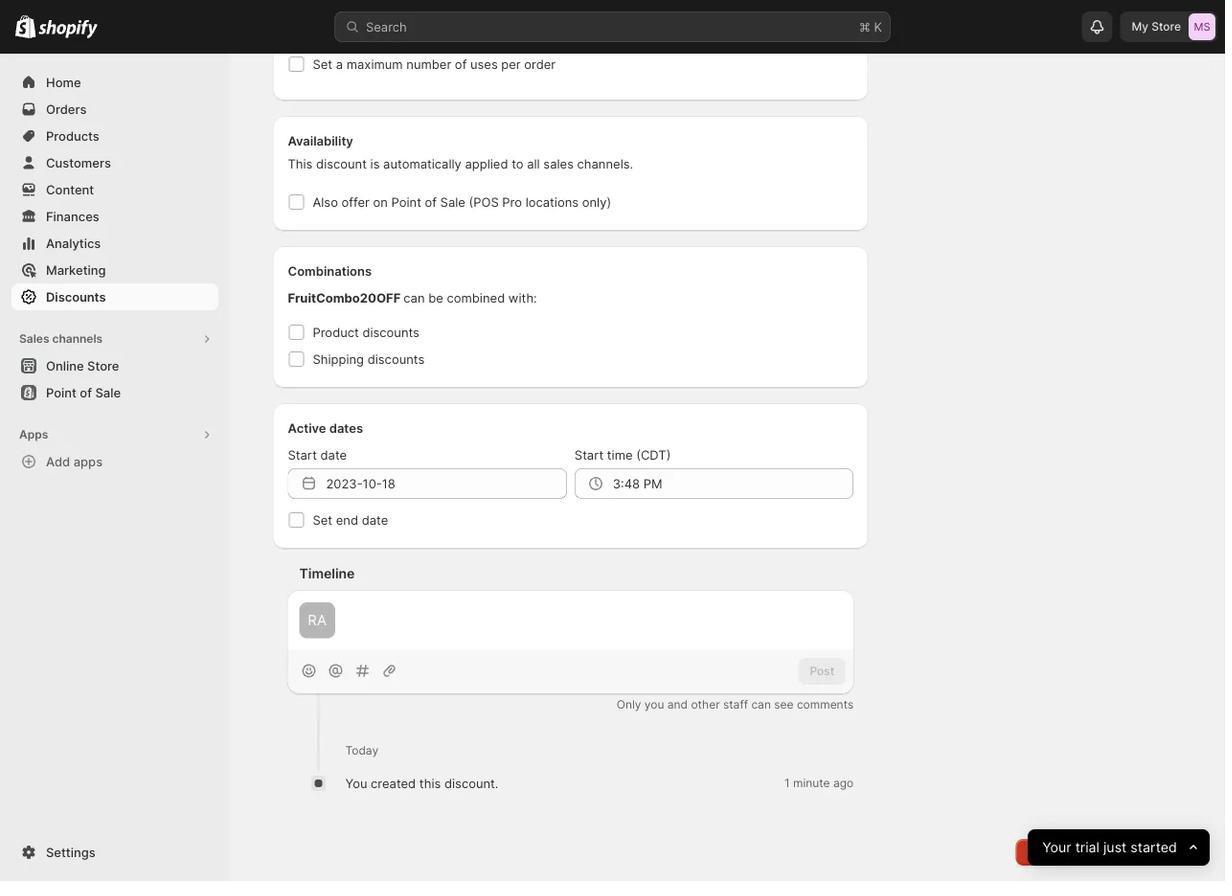 Task type: vqa. For each thing, say whether or not it's contained in the screenshot.
ONLY)
yes



Task type: describe. For each thing, give the bounding box(es) containing it.
set a maximum number of uses per order
[[313, 57, 556, 71]]

customers link
[[12, 150, 219, 176]]

⌘
[[860, 19, 871, 34]]

Start time (CDT) text field
[[613, 469, 854, 499]]

minute
[[794, 777, 831, 791]]

online store
[[46, 358, 119, 373]]

Start date text field
[[326, 469, 567, 499]]

this
[[288, 156, 313, 171]]

products
[[46, 128, 99, 143]]

sales
[[19, 332, 49, 346]]

0 horizontal spatial shopify image
[[15, 15, 36, 38]]

k
[[875, 19, 883, 34]]

marketing link
[[12, 257, 219, 284]]

apps button
[[12, 422, 219, 449]]

you
[[645, 698, 665, 712]]

set for set a maximum number of uses per order
[[313, 57, 333, 71]]

maximum
[[347, 57, 403, 71]]

settings link
[[12, 840, 219, 866]]

start time (cdt)
[[575, 448, 671, 462]]

today
[[346, 744, 379, 758]]

online store button
[[0, 353, 230, 380]]

staff
[[724, 698, 749, 712]]

my store image
[[1189, 13, 1216, 40]]

home
[[46, 75, 81, 90]]

discounts for shipping discounts
[[368, 352, 425, 367]]

1 vertical spatial can
[[752, 698, 772, 712]]

discounts
[[46, 289, 106, 304]]

discount inside availability this discount is automatically applied to all sales channels.
[[316, 156, 367, 171]]

ago
[[834, 777, 854, 791]]

shipping discounts
[[313, 352, 425, 367]]

add apps button
[[12, 449, 219, 475]]

shipping
[[313, 352, 364, 367]]

avatar with initials r a image
[[300, 603, 335, 639]]

of for point
[[425, 195, 437, 209]]

order
[[525, 57, 556, 71]]

pro
[[503, 195, 522, 209]]

sales channels
[[19, 332, 103, 346]]

comments
[[797, 698, 854, 712]]

fruitcombo20off can be combined with:
[[288, 290, 537, 305]]

see
[[775, 698, 794, 712]]

products link
[[12, 123, 219, 150]]

apps
[[74, 454, 103, 469]]

and
[[668, 698, 688, 712]]

start for start date
[[288, 448, 317, 462]]

is
[[371, 156, 380, 171]]

customers
[[46, 155, 111, 170]]

all
[[527, 156, 540, 171]]

locations
[[526, 195, 579, 209]]

finances
[[46, 209, 99, 224]]

your trial just started
[[1043, 840, 1178, 856]]

save
[[1145, 846, 1172, 860]]

end
[[336, 513, 358, 528]]

just
[[1104, 840, 1127, 856]]

uses
[[471, 57, 498, 71]]

offer
[[342, 195, 370, 209]]

point inside button
[[46, 385, 77, 400]]

1 horizontal spatial sale
[[441, 195, 466, 209]]

sales
[[544, 156, 574, 171]]

home link
[[12, 69, 219, 96]]

created
[[371, 776, 416, 791]]

sales channels button
[[12, 326, 219, 353]]

(pos
[[469, 195, 499, 209]]

start date
[[288, 448, 347, 462]]

analytics link
[[12, 230, 219, 257]]

point of sale button
[[0, 380, 230, 406]]

active dates
[[288, 421, 363, 436]]

only)
[[582, 195, 612, 209]]

marketing
[[46, 263, 106, 277]]

trial
[[1076, 840, 1100, 856]]

store for my store
[[1152, 20, 1182, 34]]

set end date
[[313, 513, 388, 528]]

point of sale link
[[12, 380, 219, 406]]

channels.
[[578, 156, 634, 171]]

point of sale
[[46, 385, 121, 400]]

product discounts
[[313, 325, 420, 340]]

set for set end date
[[313, 513, 333, 528]]

number
[[407, 57, 452, 71]]

you created this discount.
[[346, 776, 499, 791]]

to
[[512, 156, 524, 171]]

0 vertical spatial can
[[404, 290, 425, 305]]

availability this discount is automatically applied to all sales channels.
[[288, 133, 634, 171]]

analytics
[[46, 236, 101, 251]]

active
[[288, 421, 326, 436]]



Task type: locate. For each thing, give the bounding box(es) containing it.
0 horizontal spatial point
[[46, 385, 77, 400]]

delete discount button
[[1016, 839, 1126, 866]]

set
[[313, 57, 333, 71], [313, 513, 333, 528]]

discounts
[[363, 325, 420, 340], [368, 352, 425, 367]]

content
[[46, 182, 94, 197]]

orders link
[[12, 96, 219, 123]]

1 vertical spatial store
[[87, 358, 119, 373]]

save button
[[1133, 839, 1183, 866]]

0 horizontal spatial discount
[[316, 156, 367, 171]]

shopify image
[[15, 15, 36, 38], [39, 20, 98, 39]]

(cdt)
[[637, 448, 671, 462]]

0 vertical spatial date
[[321, 448, 347, 462]]

of for number
[[455, 57, 467, 71]]

can left be
[[404, 290, 425, 305]]

of down automatically
[[425, 195, 437, 209]]

online store link
[[12, 353, 219, 380]]

1 horizontal spatial start
[[575, 448, 604, 462]]

1 set from the top
[[313, 57, 333, 71]]

1
[[785, 777, 790, 791]]

only you and other staff can see comments
[[617, 698, 854, 712]]

2 set from the top
[[313, 513, 333, 528]]

discounts link
[[12, 284, 219, 311]]

be
[[429, 290, 444, 305]]

⌘ k
[[860, 19, 883, 34]]

store inside online store link
[[87, 358, 119, 373]]

your
[[1043, 840, 1072, 856]]

sale left the "(pos" at left top
[[441, 195, 466, 209]]

1 vertical spatial of
[[425, 195, 437, 209]]

store right my
[[1152, 20, 1182, 34]]

date
[[321, 448, 347, 462], [362, 513, 388, 528]]

delete
[[1028, 846, 1064, 860]]

1 vertical spatial date
[[362, 513, 388, 528]]

1 horizontal spatial store
[[1152, 20, 1182, 34]]

1 vertical spatial point
[[46, 385, 77, 400]]

on
[[373, 195, 388, 209]]

can left see
[[752, 698, 772, 712]]

my store
[[1132, 20, 1182, 34]]

of left uses
[[455, 57, 467, 71]]

time
[[608, 448, 633, 462]]

date down "active dates"
[[321, 448, 347, 462]]

0 vertical spatial discounts
[[363, 325, 420, 340]]

discounts down the product discounts
[[368, 352, 425, 367]]

1 horizontal spatial date
[[362, 513, 388, 528]]

of
[[455, 57, 467, 71], [425, 195, 437, 209], [80, 385, 92, 400]]

other
[[691, 698, 720, 712]]

per
[[502, 57, 521, 71]]

start
[[288, 448, 317, 462], [575, 448, 604, 462]]

online
[[46, 358, 84, 373]]

of down online store
[[80, 385, 92, 400]]

sale
[[441, 195, 466, 209], [95, 385, 121, 400]]

fruitcombo20off
[[288, 290, 401, 305]]

start for start time (cdt)
[[575, 448, 604, 462]]

product
[[313, 325, 359, 340]]

delete discount
[[1028, 846, 1114, 860]]

with:
[[509, 290, 537, 305]]

0 vertical spatial sale
[[441, 195, 466, 209]]

discount inside 'button'
[[1067, 846, 1114, 860]]

start left time
[[575, 448, 604, 462]]

1 vertical spatial discounts
[[368, 352, 425, 367]]

sale down online store button
[[95, 385, 121, 400]]

automatically
[[383, 156, 462, 171]]

start down active
[[288, 448, 317, 462]]

started
[[1131, 840, 1178, 856]]

date right end
[[362, 513, 388, 528]]

0 horizontal spatial of
[[80, 385, 92, 400]]

0 horizontal spatial start
[[288, 448, 317, 462]]

1 minute ago
[[785, 777, 854, 791]]

discount.
[[445, 776, 499, 791]]

0 horizontal spatial can
[[404, 290, 425, 305]]

channels
[[52, 332, 103, 346]]

content link
[[12, 176, 219, 203]]

1 horizontal spatial shopify image
[[39, 20, 98, 39]]

discounts up shipping discounts
[[363, 325, 420, 340]]

can
[[404, 290, 425, 305], [752, 698, 772, 712]]

1 vertical spatial sale
[[95, 385, 121, 400]]

1 start from the left
[[288, 448, 317, 462]]

a
[[336, 57, 343, 71]]

1 horizontal spatial point
[[392, 195, 422, 209]]

0 vertical spatial discount
[[316, 156, 367, 171]]

availability
[[288, 133, 354, 148]]

1 vertical spatial set
[[313, 513, 333, 528]]

set left end
[[313, 513, 333, 528]]

1 horizontal spatial can
[[752, 698, 772, 712]]

set left 'a'
[[313, 57, 333, 71]]

only
[[617, 698, 642, 712]]

2 start from the left
[[575, 448, 604, 462]]

0 horizontal spatial sale
[[95, 385, 121, 400]]

0 vertical spatial store
[[1152, 20, 1182, 34]]

0 horizontal spatial store
[[87, 358, 119, 373]]

1 horizontal spatial of
[[425, 195, 437, 209]]

point right on
[[392, 195, 422, 209]]

of inside button
[[80, 385, 92, 400]]

store for online store
[[87, 358, 119, 373]]

1 vertical spatial discount
[[1067, 846, 1114, 860]]

store down sales channels button
[[87, 358, 119, 373]]

your trial just started button
[[1028, 830, 1211, 866]]

1 horizontal spatial discount
[[1067, 846, 1114, 860]]

add
[[46, 454, 70, 469]]

2 horizontal spatial of
[[455, 57, 467, 71]]

2 vertical spatial of
[[80, 385, 92, 400]]

finances link
[[12, 203, 219, 230]]

settings
[[46, 845, 96, 860]]

you
[[346, 776, 368, 791]]

my
[[1132, 20, 1149, 34]]

discounts for product discounts
[[363, 325, 420, 340]]

combinations
[[288, 264, 372, 278]]

sale inside button
[[95, 385, 121, 400]]

timeline
[[300, 566, 355, 582]]

orders
[[46, 102, 87, 116]]

this
[[420, 776, 441, 791]]

also
[[313, 195, 338, 209]]

0 horizontal spatial date
[[321, 448, 347, 462]]

0 vertical spatial set
[[313, 57, 333, 71]]

combined
[[447, 290, 505, 305]]

point down online
[[46, 385, 77, 400]]

add apps
[[46, 454, 103, 469]]

dates
[[329, 421, 363, 436]]

0 vertical spatial of
[[455, 57, 467, 71]]

also offer on point of sale (pos pro locations only)
[[313, 195, 612, 209]]

0 vertical spatial point
[[392, 195, 422, 209]]



